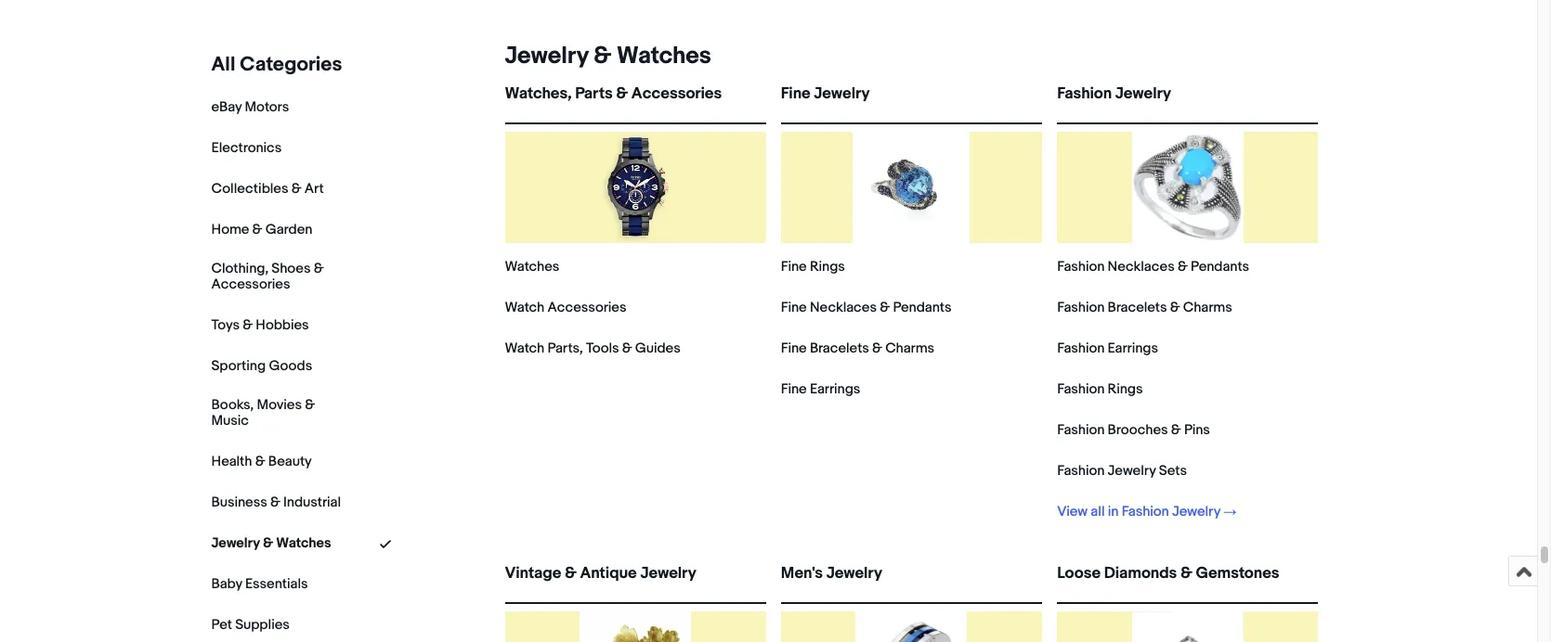 Task type: vqa. For each thing, say whether or not it's contained in the screenshot.
books, movies & music link
yes



Task type: describe. For each thing, give the bounding box(es) containing it.
fine rings
[[781, 258, 845, 276]]

business & industrial link
[[211, 494, 341, 511]]

rings for fine rings
[[810, 258, 845, 276]]

loose diamonds & gemstones image
[[1132, 612, 1244, 643]]

watches link
[[505, 258, 560, 276]]

& right diamonds in the right of the page
[[1181, 565, 1192, 583]]

antique
[[580, 565, 637, 583]]

watches, parts & accessories image
[[580, 132, 691, 243]]

home & garden link
[[211, 221, 312, 239]]

diamonds
[[1104, 565, 1177, 583]]

movies
[[257, 396, 302, 414]]

fashion jewelry
[[1057, 85, 1171, 103]]

sets
[[1159, 463, 1187, 480]]

fashion necklaces & pendants link
[[1057, 258, 1249, 276]]

books, movies & music
[[211, 396, 315, 430]]

vintage
[[505, 565, 561, 583]]

fashion necklaces & pendants
[[1057, 258, 1249, 276]]

books,
[[211, 396, 254, 414]]

necklaces for fashion
[[1108, 258, 1175, 276]]

fashion brooches & pins link
[[1057, 422, 1210, 439]]

sporting
[[211, 357, 266, 375]]

1 horizontal spatial jewelry & watches link
[[497, 42, 711, 71]]

fine necklaces & pendants
[[781, 299, 952, 317]]

vintage & antique jewelry image
[[580, 612, 691, 643]]

sporting goods
[[211, 357, 312, 375]]

fashion bracelets & charms
[[1057, 299, 1232, 317]]

0 horizontal spatial jewelry & watches
[[211, 535, 331, 552]]

fashion brooches & pins
[[1057, 422, 1210, 439]]

guides
[[635, 340, 681, 358]]

fine for fine bracelets & charms
[[781, 340, 807, 358]]

garden
[[265, 221, 312, 239]]

1 vertical spatial jewelry & watches link
[[211, 535, 331, 552]]

ebay
[[211, 98, 242, 116]]

fashion for fashion bracelets & charms
[[1057, 299, 1105, 317]]

1 horizontal spatial watches
[[505, 258, 560, 276]]

parts,
[[548, 340, 583, 358]]

pendants for fashion necklaces & pendants
[[1191, 258, 1249, 276]]

motors
[[245, 98, 289, 116]]

fine for fine jewelry
[[781, 85, 811, 103]]

& right the vintage
[[565, 565, 577, 583]]

fashion jewelry link
[[1057, 85, 1319, 119]]

& right tools
[[622, 340, 632, 358]]

electronics
[[211, 139, 282, 157]]

in
[[1108, 503, 1119, 521]]

health & beauty link
[[211, 453, 312, 471]]

& inside books, movies & music
[[305, 396, 315, 414]]

& right business on the bottom
[[270, 494, 280, 511]]

all categories
[[211, 53, 342, 77]]

pet supplies
[[211, 616, 290, 634]]

fashion for fashion rings
[[1057, 381, 1105, 398]]

& up parts
[[594, 42, 611, 71]]

ebay motors
[[211, 98, 289, 116]]

fashion for fashion necklaces & pendants
[[1057, 258, 1105, 276]]

pendants for fine necklaces & pendants
[[893, 299, 952, 317]]

home
[[211, 221, 249, 239]]

baby essentials
[[211, 576, 308, 593]]

view all in fashion jewelry link
[[1057, 503, 1237, 521]]

fashion for fashion brooches & pins
[[1057, 422, 1105, 439]]

& left pins
[[1171, 422, 1181, 439]]

beauty
[[268, 453, 312, 471]]

fine jewelry link
[[781, 85, 1042, 119]]

0 vertical spatial jewelry & watches
[[505, 42, 711, 71]]

2 vertical spatial watches
[[276, 535, 331, 552]]

watches,
[[505, 85, 572, 103]]

business
[[211, 494, 267, 511]]

men's jewelry link
[[781, 565, 1042, 599]]

fashion rings link
[[1057, 381, 1143, 398]]

vintage & antique jewelry
[[505, 565, 696, 583]]

& down fine necklaces & pendants link
[[872, 340, 882, 358]]

toys & hobbies
[[211, 317, 309, 334]]

accessories for clothing, shoes & accessories
[[211, 276, 290, 293]]

watches, parts & accessories link
[[505, 85, 766, 119]]

fine jewelry image
[[853, 132, 970, 243]]

art
[[304, 180, 324, 198]]

fine necklaces & pendants link
[[781, 299, 952, 317]]

brooches
[[1108, 422, 1168, 439]]

fine bracelets & charms
[[781, 340, 935, 358]]

& right parts
[[616, 85, 628, 103]]

clothing, shoes & accessories
[[211, 260, 324, 293]]

& down fashion necklaces & pendants link
[[1170, 299, 1180, 317]]

fine rings link
[[781, 258, 845, 276]]

gemstones
[[1196, 565, 1280, 583]]

fine earrings link
[[781, 381, 860, 398]]

watch accessories
[[505, 299, 626, 317]]

& down "business & industrial"
[[263, 535, 273, 552]]

goods
[[269, 357, 312, 375]]

fine jewelry
[[781, 85, 870, 103]]

& right health
[[255, 453, 265, 471]]

collectibles
[[211, 180, 288, 198]]



Task type: locate. For each thing, give the bounding box(es) containing it.
fine
[[781, 85, 811, 103], [781, 258, 807, 276], [781, 299, 807, 317], [781, 340, 807, 358], [781, 381, 807, 398]]

watch
[[505, 299, 545, 317], [505, 340, 545, 358]]

fashion earrings link
[[1057, 340, 1158, 358]]

0 horizontal spatial rings
[[810, 258, 845, 276]]

fine earrings
[[781, 381, 860, 398]]

rings up fine necklaces & pendants link
[[810, 258, 845, 276]]

watches up watch accessories
[[505, 258, 560, 276]]

jewelry & watches link
[[497, 42, 711, 71], [211, 535, 331, 552]]

& right toys
[[243, 317, 253, 334]]

necklaces up fine bracelets & charms
[[810, 299, 877, 317]]

1 horizontal spatial bracelets
[[1108, 299, 1167, 317]]

& left art at left top
[[291, 180, 301, 198]]

watch down watches link
[[505, 299, 545, 317]]

1 vertical spatial rings
[[1108, 381, 1143, 398]]

1 vertical spatial jewelry & watches
[[211, 535, 331, 552]]

fashion for fashion jewelry sets
[[1057, 463, 1105, 480]]

loose diamonds & gemstones
[[1057, 565, 1280, 583]]

sporting goods link
[[211, 357, 312, 375]]

tools
[[586, 340, 619, 358]]

2 vertical spatial accessories
[[548, 299, 626, 317]]

fashion bracelets & charms link
[[1057, 299, 1232, 317]]

0 horizontal spatial watches
[[276, 535, 331, 552]]

clothing, shoes & accessories link
[[211, 260, 341, 293]]

accessories up watch parts, tools & guides
[[548, 299, 626, 317]]

1 horizontal spatial pendants
[[1191, 258, 1249, 276]]

1 fine from the top
[[781, 85, 811, 103]]

2 horizontal spatial accessories
[[631, 85, 722, 103]]

& right home
[[252, 221, 262, 239]]

2 fine from the top
[[781, 258, 807, 276]]

earrings down fashion bracelets & charms
[[1108, 340, 1158, 358]]

electronics link
[[211, 139, 282, 157]]

0 vertical spatial bracelets
[[1108, 299, 1167, 317]]

necklaces for fine
[[810, 299, 877, 317]]

1 vertical spatial bracelets
[[810, 340, 869, 358]]

charms down the fashion necklaces & pendants on the top
[[1183, 299, 1232, 317]]

jewelry & watches link down "business & industrial"
[[211, 535, 331, 552]]

fine bracelets & charms link
[[781, 340, 935, 358]]

&
[[594, 42, 611, 71], [616, 85, 628, 103], [291, 180, 301, 198], [252, 221, 262, 239], [1178, 258, 1188, 276], [314, 260, 324, 278], [880, 299, 890, 317], [1170, 299, 1180, 317], [243, 317, 253, 334], [622, 340, 632, 358], [872, 340, 882, 358], [305, 396, 315, 414], [1171, 422, 1181, 439], [255, 453, 265, 471], [270, 494, 280, 511], [263, 535, 273, 552], [565, 565, 577, 583], [1181, 565, 1192, 583]]

baby essentials link
[[211, 576, 308, 593]]

fine for fine necklaces & pendants
[[781, 299, 807, 317]]

0 horizontal spatial necklaces
[[810, 299, 877, 317]]

jewelry
[[505, 42, 588, 71], [814, 85, 870, 103], [1115, 85, 1171, 103], [1108, 463, 1156, 480], [1172, 503, 1221, 521], [211, 535, 260, 552], [640, 565, 696, 583], [826, 565, 882, 583]]

rings for fashion rings
[[1108, 381, 1143, 398]]

0 vertical spatial watches
[[617, 42, 711, 71]]

& inside clothing, shoes & accessories
[[314, 260, 324, 278]]

& up fashion bracelets & charms link
[[1178, 258, 1188, 276]]

jewelry & watches down "business & industrial"
[[211, 535, 331, 552]]

fashion jewelry sets link
[[1057, 463, 1187, 480]]

0 horizontal spatial pendants
[[893, 299, 952, 317]]

essentials
[[245, 576, 308, 593]]

fashion for fashion jewelry
[[1057, 85, 1112, 103]]

pet supplies link
[[211, 616, 290, 634]]

accessories for watches, parts & accessories
[[631, 85, 722, 103]]

health & beauty
[[211, 453, 312, 471]]

earrings down fine bracelets & charms
[[810, 381, 860, 398]]

watch left the parts,
[[505, 340, 545, 358]]

watch parts, tools & guides link
[[505, 340, 681, 358]]

& right movies at left
[[305, 396, 315, 414]]

0 horizontal spatial bracelets
[[810, 340, 869, 358]]

1 vertical spatial watches
[[505, 258, 560, 276]]

accessories
[[631, 85, 722, 103], [211, 276, 290, 293], [548, 299, 626, 317]]

bracelets
[[1108, 299, 1167, 317], [810, 340, 869, 358]]

all
[[1091, 503, 1105, 521]]

bracelets up "fine earrings"
[[810, 340, 869, 358]]

1 horizontal spatial jewelry & watches
[[505, 42, 711, 71]]

0 vertical spatial pendants
[[1191, 258, 1249, 276]]

watches down industrial on the bottom left of page
[[276, 535, 331, 552]]

0 vertical spatial accessories
[[631, 85, 722, 103]]

music
[[211, 412, 249, 430]]

& up fine bracelets & charms
[[880, 299, 890, 317]]

parts
[[575, 85, 613, 103]]

0 vertical spatial charms
[[1183, 299, 1232, 317]]

0 horizontal spatial jewelry & watches link
[[211, 535, 331, 552]]

business & industrial
[[211, 494, 341, 511]]

watch for watch parts, tools & guides
[[505, 340, 545, 358]]

charms
[[1183, 299, 1232, 317], [885, 340, 935, 358]]

baby
[[211, 576, 242, 593]]

0 horizontal spatial accessories
[[211, 276, 290, 293]]

watches, parts & accessories
[[505, 85, 722, 103]]

2 watch from the top
[[505, 340, 545, 358]]

loose
[[1057, 565, 1101, 583]]

0 horizontal spatial charms
[[885, 340, 935, 358]]

pet
[[211, 616, 232, 634]]

toys
[[211, 317, 240, 334]]

watches
[[617, 42, 711, 71], [505, 258, 560, 276], [276, 535, 331, 552]]

categories
[[240, 53, 342, 77]]

pendants up fashion bracelets & charms link
[[1191, 258, 1249, 276]]

fashion rings
[[1057, 381, 1143, 398]]

1 horizontal spatial necklaces
[[1108, 258, 1175, 276]]

1 horizontal spatial charms
[[1183, 299, 1232, 317]]

0 vertical spatial earrings
[[1108, 340, 1158, 358]]

vintage & antique jewelry link
[[505, 565, 766, 599]]

1 vertical spatial necklaces
[[810, 299, 877, 317]]

1 vertical spatial charms
[[885, 340, 935, 358]]

1 watch from the top
[[505, 299, 545, 317]]

1 vertical spatial pendants
[[893, 299, 952, 317]]

hobbies
[[256, 317, 309, 334]]

3 fine from the top
[[781, 299, 807, 317]]

0 vertical spatial watch
[[505, 299, 545, 317]]

men's jewelry image
[[856, 612, 967, 643]]

pins
[[1184, 422, 1210, 439]]

all
[[211, 53, 236, 77]]

1 vertical spatial watch
[[505, 340, 545, 358]]

bracelets for fine
[[810, 340, 869, 358]]

bracelets for fashion
[[1108, 299, 1167, 317]]

rings
[[810, 258, 845, 276], [1108, 381, 1143, 398]]

home & garden
[[211, 221, 312, 239]]

necklaces
[[1108, 258, 1175, 276], [810, 299, 877, 317]]

view
[[1057, 503, 1088, 521]]

watch for watch accessories
[[505, 299, 545, 317]]

earrings for fashion earrings
[[1108, 340, 1158, 358]]

earrings
[[1108, 340, 1158, 358], [810, 381, 860, 398]]

& right shoes
[[314, 260, 324, 278]]

1 horizontal spatial accessories
[[548, 299, 626, 317]]

1 vertical spatial accessories
[[211, 276, 290, 293]]

0 vertical spatial rings
[[810, 258, 845, 276]]

accessories up toys & hobbies link at the left
[[211, 276, 290, 293]]

fashion for fashion earrings
[[1057, 340, 1105, 358]]

jewelry & watches up watches, parts & accessories
[[505, 42, 711, 71]]

jewelry & watches link up watches, parts & accessories
[[497, 42, 711, 71]]

health
[[211, 453, 252, 471]]

4 fine from the top
[[781, 340, 807, 358]]

clothing,
[[211, 260, 268, 278]]

ebay motors link
[[211, 98, 289, 116]]

1 horizontal spatial earrings
[[1108, 340, 1158, 358]]

0 horizontal spatial earrings
[[810, 381, 860, 398]]

fashion jewelry sets
[[1057, 463, 1187, 480]]

necklaces up fashion bracelets & charms link
[[1108, 258, 1175, 276]]

fashion
[[1057, 85, 1112, 103], [1057, 258, 1105, 276], [1057, 299, 1105, 317], [1057, 340, 1105, 358], [1057, 381, 1105, 398], [1057, 422, 1105, 439], [1057, 463, 1105, 480], [1122, 503, 1169, 521]]

0 vertical spatial jewelry & watches link
[[497, 42, 711, 71]]

men's jewelry
[[781, 565, 882, 583]]

charms for fashion bracelets & charms
[[1183, 299, 1232, 317]]

1 vertical spatial earrings
[[810, 381, 860, 398]]

charms down "fine necklaces & pendants"
[[885, 340, 935, 358]]

fine for fine rings
[[781, 258, 807, 276]]

fashion earrings
[[1057, 340, 1158, 358]]

fashion jewelry image
[[1132, 132, 1244, 243]]

fine for fine earrings
[[781, 381, 807, 398]]

1 horizontal spatial rings
[[1108, 381, 1143, 398]]

2 horizontal spatial watches
[[617, 42, 711, 71]]

rings up fashion brooches & pins
[[1108, 381, 1143, 398]]

watches up 'watches, parts & accessories' link
[[617, 42, 711, 71]]

books, movies & music link
[[211, 396, 341, 430]]

bracelets down fashion necklaces & pendants link
[[1108, 299, 1167, 317]]

pendants
[[1191, 258, 1249, 276], [893, 299, 952, 317]]

accessories inside clothing, shoes & accessories
[[211, 276, 290, 293]]

pendants up "fine bracelets & charms" link
[[893, 299, 952, 317]]

accessories right parts
[[631, 85, 722, 103]]

loose diamonds & gemstones link
[[1057, 565, 1319, 599]]

collectibles & art link
[[211, 180, 324, 198]]

collectibles & art
[[211, 180, 324, 198]]

shoes
[[272, 260, 311, 278]]

men's
[[781, 565, 823, 583]]

charms for fine bracelets & charms
[[885, 340, 935, 358]]

watch parts, tools & guides
[[505, 340, 681, 358]]

supplies
[[235, 616, 290, 634]]

view all in fashion jewelry
[[1057, 503, 1221, 521]]

earrings for fine earrings
[[810, 381, 860, 398]]

0 vertical spatial necklaces
[[1108, 258, 1175, 276]]

5 fine from the top
[[781, 381, 807, 398]]

watch accessories link
[[505, 299, 626, 317]]

toys & hobbies link
[[211, 317, 309, 334]]



